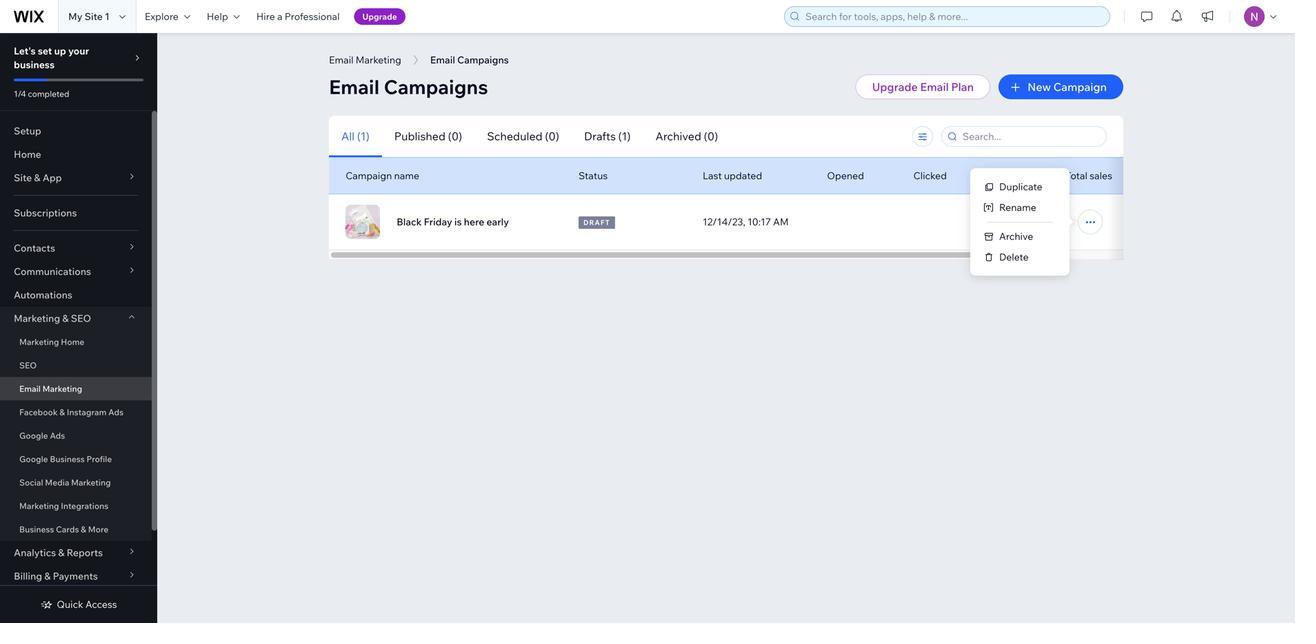 Task type: vqa. For each thing, say whether or not it's contained in the screenshot.
Marketing Integrations link
yes



Task type: locate. For each thing, give the bounding box(es) containing it.
12/14/23, 10:17 am
[[703, 216, 789, 228]]

1 vertical spatial google
[[19, 454, 48, 465]]

1 vertical spatial upgrade
[[872, 80, 918, 94]]

Search... field
[[959, 127, 1102, 146]]

status
[[579, 170, 608, 182]]

campaigns
[[384, 75, 488, 99]]

name
[[394, 170, 419, 182]]

1 vertical spatial campaign
[[346, 170, 392, 182]]

email inside 'sidebar' element
[[19, 384, 41, 394]]

& inside "dropdown button"
[[58, 547, 65, 559]]

(0) right published
[[448, 129, 462, 143]]

0 vertical spatial home
[[14, 148, 41, 160]]

new campaign
[[1028, 80, 1107, 94]]

business up the social media marketing
[[50, 454, 85, 465]]

0 vertical spatial email marketing
[[329, 54, 401, 66]]

hire
[[256, 10, 275, 22]]

total left sales
[[1066, 170, 1088, 182]]

0 vertical spatial upgrade
[[363, 11, 397, 22]]

0 vertical spatial site
[[85, 10, 103, 22]]

email marketing for email marketing button
[[329, 54, 401, 66]]

(1) right "all"
[[357, 129, 370, 143]]

subscriptions link
[[0, 201, 152, 225]]

menu containing duplicate
[[971, 177, 1070, 268]]

marketing integrations link
[[0, 495, 152, 518]]

0 horizontal spatial seo
[[19, 360, 37, 371]]

help button
[[199, 0, 248, 33]]

archive button
[[971, 226, 1070, 247]]

tab list
[[329, 116, 831, 158]]

(1) inside drafts (1) button
[[618, 129, 631, 143]]

all (1)
[[341, 129, 370, 143]]

email marketing for email marketing link
[[19, 384, 82, 394]]

instagram
[[67, 407, 107, 418]]

1 total from the left
[[976, 170, 998, 182]]

& left 'app'
[[34, 172, 40, 184]]

2 (0) from the left
[[545, 129, 559, 143]]

analytics & reports
[[14, 547, 103, 559]]

0 vertical spatial ads
[[108, 407, 124, 418]]

1 google from the top
[[19, 431, 48, 441]]

duplicate
[[999, 181, 1043, 193]]

0 vertical spatial seo
[[71, 312, 91, 325]]

google business profile
[[19, 454, 112, 465]]

(1) for all (1)
[[357, 129, 370, 143]]

ads
[[108, 407, 124, 418], [50, 431, 65, 441]]

email marketing
[[329, 54, 401, 66], [19, 384, 82, 394]]

marketing down social
[[19, 501, 59, 511]]

2 total from the left
[[1066, 170, 1088, 182]]

scheduled (0) button
[[475, 116, 572, 158]]

billing & payments button
[[0, 565, 152, 588]]

(0) inside button
[[704, 129, 718, 143]]

seo down marketing home
[[19, 360, 37, 371]]

social media marketing
[[19, 478, 111, 488]]

black friday is here early image
[[346, 205, 380, 239]]

1 horizontal spatial upgrade
[[872, 80, 918, 94]]

plan
[[951, 80, 974, 94]]

all (1) button
[[329, 116, 382, 158]]

email marketing down the 'upgrade' button
[[329, 54, 401, 66]]

1 horizontal spatial (1)
[[618, 129, 631, 143]]

marketing inside marketing & seo popup button
[[14, 312, 60, 325]]

total for total sales
[[1066, 170, 1088, 182]]

integrations
[[61, 501, 108, 511]]

edit button
[[1003, 210, 1070, 235]]

(0) for scheduled (0)
[[545, 129, 559, 143]]

campaign name
[[346, 170, 419, 182]]

1 (0) from the left
[[448, 129, 462, 143]]

home link
[[0, 143, 152, 166]]

1 vertical spatial email marketing
[[19, 384, 82, 394]]

marketing
[[356, 54, 401, 66], [14, 312, 60, 325], [19, 337, 59, 347], [42, 384, 82, 394], [71, 478, 111, 488], [19, 501, 59, 511]]

1 horizontal spatial site
[[85, 10, 103, 22]]

email up facebook
[[19, 384, 41, 394]]

ads up the google business profile
[[50, 431, 65, 441]]

scheduled (0)
[[487, 129, 559, 143]]

& for payments
[[44, 570, 51, 583]]

upgrade up email marketing button
[[363, 11, 397, 22]]

0 horizontal spatial home
[[14, 148, 41, 160]]

1/4 completed
[[14, 89, 69, 99]]

2 horizontal spatial (0)
[[704, 129, 718, 143]]

seo
[[71, 312, 91, 325], [19, 360, 37, 371]]

marketing integrations
[[19, 501, 108, 511]]

facebook & instagram ads
[[19, 407, 124, 418]]

seo down 'automations' link
[[71, 312, 91, 325]]

(1) right drafts
[[618, 129, 631, 143]]

email marketing link
[[0, 377, 152, 401]]

home down setup on the left of the page
[[14, 148, 41, 160]]

0 vertical spatial campaign
[[1054, 80, 1107, 94]]

1 horizontal spatial (0)
[[545, 129, 559, 143]]

google down facebook
[[19, 431, 48, 441]]

black friday is here early
[[397, 216, 509, 228]]

marketing down automations
[[14, 312, 60, 325]]

marketing up integrations
[[71, 478, 111, 488]]

total
[[976, 170, 998, 182], [1066, 170, 1088, 182]]

marketing down marketing & seo
[[19, 337, 59, 347]]

help
[[207, 10, 228, 22]]

marketing up facebook & instagram ads
[[42, 384, 82, 394]]

sales
[[1090, 170, 1113, 182]]

home
[[14, 148, 41, 160], [61, 337, 84, 347]]

site left 'app'
[[14, 172, 32, 184]]

billing & payments
[[14, 570, 98, 583]]

hire a professional
[[256, 10, 340, 22]]

1 horizontal spatial campaign
[[1054, 80, 1107, 94]]

total left orders
[[976, 170, 998, 182]]

published (0) button
[[382, 116, 475, 158]]

total orders
[[976, 170, 1030, 182]]

updated
[[724, 170, 762, 182]]

1 horizontal spatial ads
[[108, 407, 124, 418]]

profile
[[87, 454, 112, 465]]

email left plan
[[921, 80, 949, 94]]

access
[[85, 599, 117, 611]]

& for seo
[[62, 312, 69, 325]]

upgrade
[[363, 11, 397, 22], [872, 80, 918, 94]]

ads right the instagram
[[108, 407, 124, 418]]

all
[[341, 129, 355, 143]]

email marketing inside 'sidebar' element
[[19, 384, 82, 394]]

0 horizontal spatial upgrade
[[363, 11, 397, 22]]

campaign left name
[[346, 170, 392, 182]]

new
[[1028, 80, 1051, 94]]

(0) right archived
[[704, 129, 718, 143]]

drafts
[[584, 129, 616, 143]]

business
[[50, 454, 85, 465], [19, 525, 54, 535]]

quick
[[57, 599, 83, 611]]

1 vertical spatial site
[[14, 172, 32, 184]]

& down 'automations' link
[[62, 312, 69, 325]]

campaign right the new
[[1054, 80, 1107, 94]]

0 horizontal spatial (1)
[[357, 129, 370, 143]]

site left 1
[[85, 10, 103, 22]]

1 vertical spatial seo
[[19, 360, 37, 371]]

(1) inside all (1) button
[[357, 129, 370, 143]]

(0) for published (0)
[[448, 129, 462, 143]]

0 vertical spatial google
[[19, 431, 48, 441]]

1 horizontal spatial email marketing
[[329, 54, 401, 66]]

google up social
[[19, 454, 48, 465]]

business up 'analytics'
[[19, 525, 54, 535]]

home down marketing & seo popup button
[[61, 337, 84, 347]]

2 (1) from the left
[[618, 129, 631, 143]]

1 (1) from the left
[[357, 129, 370, 143]]

2 google from the top
[[19, 454, 48, 465]]

upgrade left plan
[[872, 80, 918, 94]]

site
[[85, 10, 103, 22], [14, 172, 32, 184]]

facebook
[[19, 407, 58, 418]]

& right facebook
[[59, 407, 65, 418]]

archived (0)
[[656, 129, 718, 143]]

(1)
[[357, 129, 370, 143], [618, 129, 631, 143]]

social
[[19, 478, 43, 488]]

1 horizontal spatial seo
[[71, 312, 91, 325]]

email marketing up facebook
[[19, 384, 82, 394]]

automations link
[[0, 284, 152, 307]]

black
[[397, 216, 422, 228]]

& left more
[[81, 525, 86, 535]]

0 horizontal spatial campaign
[[346, 170, 392, 182]]

setup link
[[0, 119, 152, 143]]

google
[[19, 431, 48, 441], [19, 454, 48, 465]]

3 (0) from the left
[[704, 129, 718, 143]]

0 horizontal spatial site
[[14, 172, 32, 184]]

payments
[[53, 570, 98, 583]]

marketing inside email marketing link
[[42, 384, 82, 394]]

marketing inside marketing integrations link
[[19, 501, 59, 511]]

email marketing button
[[322, 50, 408, 70]]

menu
[[971, 177, 1070, 268]]

& down business cards & more
[[58, 547, 65, 559]]

0 horizontal spatial (0)
[[448, 129, 462, 143]]

0 horizontal spatial total
[[976, 170, 998, 182]]

(0) right scheduled
[[545, 129, 559, 143]]

email marketing inside button
[[329, 54, 401, 66]]

0 horizontal spatial ads
[[50, 431, 65, 441]]

friday
[[424, 216, 452, 228]]

quick access button
[[40, 599, 117, 611]]

1 vertical spatial home
[[61, 337, 84, 347]]

email down professional
[[329, 54, 354, 66]]

1 horizontal spatial total
[[1066, 170, 1088, 182]]

contacts button
[[0, 237, 152, 260]]

marketing up email campaigns
[[356, 54, 401, 66]]

campaign
[[1054, 80, 1107, 94], [346, 170, 392, 182]]

seo inside popup button
[[71, 312, 91, 325]]

0 horizontal spatial email marketing
[[19, 384, 82, 394]]

(0)
[[448, 129, 462, 143], [545, 129, 559, 143], [704, 129, 718, 143]]

& right billing
[[44, 570, 51, 583]]

marketing inside social media marketing link
[[71, 478, 111, 488]]



Task type: describe. For each thing, give the bounding box(es) containing it.
opened
[[827, 170, 864, 182]]

drafts (1) button
[[572, 116, 643, 158]]

marketing & seo
[[14, 312, 91, 325]]

0 vertical spatial business
[[50, 454, 85, 465]]

drafts (1)
[[584, 129, 631, 143]]

delete
[[999, 251, 1029, 263]]

upgrade email plan button
[[856, 74, 991, 99]]

tab list containing all (1)
[[329, 116, 831, 158]]

google ads link
[[0, 424, 152, 448]]

social media marketing link
[[0, 471, 152, 495]]

upgrade for upgrade
[[363, 11, 397, 22]]

marketing inside marketing home link
[[19, 337, 59, 347]]

delete button
[[971, 247, 1070, 268]]

your
[[68, 45, 89, 57]]

new campaign button
[[999, 74, 1124, 99]]

marketing home link
[[0, 330, 152, 354]]

1 horizontal spatial home
[[61, 337, 84, 347]]

12/14/23,
[[703, 216, 746, 228]]

google for google ads
[[19, 431, 48, 441]]

business
[[14, 59, 55, 71]]

site inside popup button
[[14, 172, 32, 184]]

draft
[[584, 218, 610, 227]]

is
[[454, 216, 462, 228]]

google ads
[[19, 431, 65, 441]]

10:17 am
[[748, 216, 789, 228]]

up
[[54, 45, 66, 57]]

subscriptions
[[14, 207, 77, 219]]

marketing home
[[19, 337, 84, 347]]

upgrade button
[[354, 8, 405, 25]]

my site 1
[[68, 10, 110, 22]]

published
[[394, 129, 446, 143]]

& for instagram
[[59, 407, 65, 418]]

completed
[[28, 89, 69, 99]]

duplicate button
[[971, 177, 1070, 197]]

more
[[88, 525, 109, 535]]

& for reports
[[58, 547, 65, 559]]

Search for tools, apps, help & more... field
[[802, 7, 1106, 26]]

1 vertical spatial ads
[[50, 431, 65, 441]]

early
[[487, 216, 509, 228]]

google business profile link
[[0, 448, 152, 471]]

cards
[[56, 525, 79, 535]]

analytics
[[14, 547, 56, 559]]

reports
[[67, 547, 103, 559]]

archive
[[999, 230, 1034, 242]]

last updated
[[703, 170, 762, 182]]

edit
[[1032, 215, 1053, 229]]

communications button
[[0, 260, 152, 284]]

quick access
[[57, 599, 117, 611]]

media
[[45, 478, 69, 488]]

let's
[[14, 45, 36, 57]]

automations
[[14, 289, 72, 301]]

clicked
[[914, 170, 947, 182]]

hire a professional link
[[248, 0, 348, 33]]

total for total orders
[[976, 170, 998, 182]]

explore
[[145, 10, 179, 22]]

orders
[[1001, 170, 1030, 182]]

(0) for archived (0)
[[704, 129, 718, 143]]

setup
[[14, 125, 41, 137]]

(1) for drafts (1)
[[618, 129, 631, 143]]

app
[[43, 172, 62, 184]]

facebook & instagram ads link
[[0, 401, 152, 424]]

rename button
[[971, 197, 1070, 218]]

scheduled
[[487, 129, 543, 143]]

email down email marketing button
[[329, 75, 380, 99]]

email campaigns
[[329, 75, 488, 99]]

1/4
[[14, 89, 26, 99]]

archived
[[656, 129, 702, 143]]

billing
[[14, 570, 42, 583]]

marketing inside email marketing button
[[356, 54, 401, 66]]

business cards & more link
[[0, 518, 152, 541]]

my
[[68, 10, 82, 22]]

upgrade for upgrade email plan
[[872, 80, 918, 94]]

google for google business profile
[[19, 454, 48, 465]]

published (0)
[[394, 129, 462, 143]]

sidebar element
[[0, 33, 157, 624]]

& for app
[[34, 172, 40, 184]]

1
[[105, 10, 110, 22]]

site & app button
[[0, 166, 152, 190]]

campaign inside button
[[1054, 80, 1107, 94]]

let's set up your business
[[14, 45, 89, 71]]

archived (0) button
[[643, 116, 731, 158]]

contacts
[[14, 242, 55, 254]]

seo link
[[0, 354, 152, 377]]

1 vertical spatial business
[[19, 525, 54, 535]]



